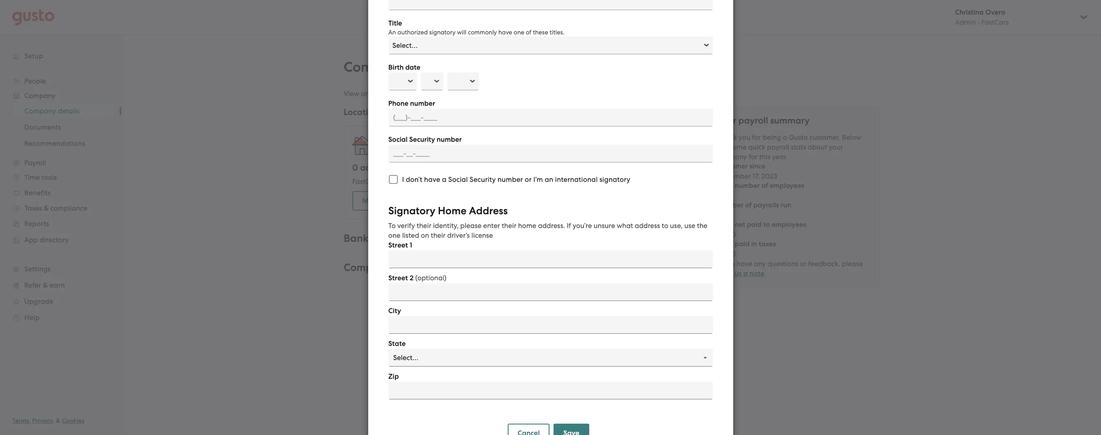 Task type: locate. For each thing, give the bounding box(es) containing it.
active down 0 active company locations
[[401, 178, 420, 186]]

titles.
[[550, 29, 565, 36]]

home
[[438, 205, 467, 217]]

&
[[56, 418, 60, 425]]

fastcars
[[352, 178, 380, 186]]

2023
[[762, 172, 778, 181]]

1 vertical spatial total
[[717, 221, 733, 229]]

1 vertical spatial you
[[723, 260, 735, 268]]

2 vertical spatial your
[[392, 197, 406, 205]]

if up send
[[717, 260, 722, 268]]

for down quick
[[749, 153, 758, 161]]

2 street from the top
[[388, 274, 408, 283]]

1 horizontal spatial if
[[717, 260, 722, 268]]

0 vertical spatial in
[[484, 178, 490, 186]]

a inside button
[[482, 278, 486, 287]]

customer.
[[810, 133, 840, 142]]

social
[[388, 135, 408, 144], [448, 176, 468, 184]]

1 vertical spatial payroll
[[767, 143, 789, 151]]

company up i
[[387, 163, 425, 173]]

1 vertical spatial $0.00
[[717, 250, 736, 258]]

active up fastcars
[[360, 163, 385, 173]]

company up view
[[344, 59, 406, 75]]

a right don't
[[442, 176, 447, 184]]

0 vertical spatial locations
[[427, 163, 463, 173]]

1 vertical spatial employees
[[772, 221, 806, 229]]

signatory up 'verify'
[[388, 205, 436, 217]]

your down customer.
[[829, 143, 843, 151]]

an
[[545, 176, 554, 184]]

0 vertical spatial security
[[409, 135, 435, 144]]

in
[[484, 178, 490, 186], [752, 240, 757, 249]]

company signatory up city
[[379, 279, 443, 287]]

0 horizontal spatial in
[[484, 178, 490, 186]]

1 horizontal spatial one
[[514, 29, 525, 36]]

employees down run
[[772, 221, 806, 229]]

or
[[525, 176, 532, 184], [800, 260, 807, 268]]

or left i'm
[[525, 176, 532, 184]]

are
[[717, 143, 728, 151]]

to down the 'payrolls'
[[764, 221, 770, 229]]

your payroll summary
[[717, 115, 810, 126]]

one left these
[[514, 29, 525, 36]]

0 left i
[[395, 178, 399, 186]]

if inside if you have any questions or feedback, please send us a note .
[[717, 260, 722, 268]]

date
[[405, 63, 421, 72]]

home image
[[12, 9, 54, 25]]

company up customer
[[717, 153, 747, 161]]

0 vertical spatial signatory
[[429, 29, 456, 36]]

authorized
[[398, 29, 428, 36]]

street
[[388, 241, 408, 250], [388, 274, 408, 283]]

1 horizontal spatial please
[[842, 260, 863, 268]]

0 vertical spatial company
[[344, 59, 406, 75]]

a right assign
[[482, 278, 486, 287]]

a inside if you have any questions or feedback, please send us a note .
[[744, 270, 748, 278]]

home
[[518, 222, 537, 230]]

your
[[390, 90, 404, 98], [829, 143, 843, 151], [392, 197, 406, 205]]

have right don't
[[424, 176, 440, 184]]

signatory left "will"
[[429, 29, 456, 36]]

1 vertical spatial for
[[752, 133, 761, 142]]

locations up home
[[454, 178, 482, 186]]

state
[[388, 340, 406, 348]]

0 horizontal spatial social
[[388, 135, 408, 144]]

their
[[417, 222, 431, 230], [502, 222, 517, 230], [431, 232, 446, 240]]

0 left states
[[492, 178, 496, 186]]

signatory right international
[[600, 176, 630, 184]]

2 vertical spatial of
[[745, 201, 752, 210]]

, left the privacy "link"
[[29, 418, 31, 425]]

and
[[361, 90, 374, 98], [587, 90, 600, 98]]

of
[[526, 29, 532, 36], [762, 182, 768, 190], [745, 201, 752, 210]]

locations up identity,
[[440, 197, 470, 205]]

of inside title an authorized signatory will commonly have one of these titles.
[[526, 29, 532, 36]]

thank you for being a gusto customer. below are some quick payroll stats about your company for this year.
[[717, 133, 862, 161]]

0 vertical spatial if
[[567, 222, 571, 230]]

1 horizontal spatial edit
[[684, 279, 697, 287]]

1 street from the top
[[388, 241, 408, 250]]

their down identity,
[[431, 232, 446, 240]]

signatory inside title an authorized signatory will commonly have one of these titles.
[[429, 29, 456, 36]]

paid down "net"
[[735, 240, 750, 249]]

payroll up being
[[739, 115, 768, 126]]

social up 0 active company locations
[[388, 135, 408, 144]]

a right being
[[783, 133, 787, 142]]

social security number
[[388, 135, 462, 144]]

if left you're
[[567, 222, 571, 230]]

you up some
[[739, 133, 751, 142]]

your down i
[[392, 197, 406, 205]]

for left the payroll,
[[550, 90, 559, 98]]

1 horizontal spatial have
[[499, 29, 512, 36]]

2 vertical spatial signatory
[[488, 278, 518, 287]]

you inside if you have any questions or feedback, please send us a note .
[[723, 260, 735, 268]]

company signatory down street 1
[[344, 262, 440, 274]]

assign
[[459, 278, 480, 287]]

payroll inside thank you for being a gusto customer. below are some quick payroll stats about your company for this year.
[[767, 143, 789, 151]]

account menu element
[[945, 0, 1089, 34]]

has
[[382, 178, 393, 186]]

for up quick
[[752, 133, 761, 142]]

taxes
[[759, 240, 776, 249]]

payroll
[[739, 115, 768, 126], [767, 143, 789, 151]]

send
[[717, 270, 733, 278]]

security
[[409, 135, 435, 144], [470, 176, 496, 184]]

module__icon___go7vc image
[[449, 280, 456, 286]]

2 horizontal spatial have
[[737, 260, 753, 268]]

being
[[763, 133, 781, 142]]

0 horizontal spatial edit
[[375, 90, 388, 98]]

0 horizontal spatial please
[[460, 222, 482, 230]]

0 horizontal spatial signatory
[[429, 29, 456, 36]]

you for us
[[723, 260, 735, 268]]

1 vertical spatial street
[[388, 274, 408, 283]]

0 vertical spatial have
[[499, 29, 512, 36]]

signatory home address dialog
[[0, 0, 1101, 436]]

1 vertical spatial or
[[800, 260, 807, 268]]

your up phone
[[390, 90, 404, 98]]

2 total from the top
[[717, 221, 733, 229]]

0 vertical spatial signatory
[[388, 205, 436, 217]]

have inside if you have any questions or feedback, please send us a note .
[[737, 260, 753, 268]]

1 horizontal spatial active
[[401, 178, 420, 186]]

locations up fastcars has 0 active company locations in 0 states
[[427, 163, 463, 173]]

signatory down '1'
[[393, 262, 440, 274]]

edit inside button
[[684, 279, 697, 287]]

cookies button
[[62, 417, 85, 426]]

2 vertical spatial have
[[737, 260, 753, 268]]

total left "net"
[[717, 221, 733, 229]]

0 horizontal spatial active
[[360, 163, 385, 173]]

$0.00
[[717, 231, 736, 239], [717, 250, 736, 258]]

to
[[388, 222, 396, 230]]

17,
[[753, 172, 760, 181]]

1 vertical spatial please
[[842, 260, 863, 268]]

assign a signatory
[[459, 278, 518, 287]]

social up home
[[448, 176, 468, 184]]

0 horizontal spatial to
[[662, 222, 669, 230]]

or inside "signatory home address" dialog
[[525, 176, 532, 184]]

one
[[514, 29, 525, 36], [388, 232, 401, 240]]

signatory right assign
[[488, 278, 518, 287]]

0
[[352, 163, 358, 173], [395, 178, 399, 186], [492, 178, 496, 186]]

one down to
[[388, 232, 401, 240]]

company inside thank you for being a gusto customer. below are some quick payroll stats about your company for this year.
[[717, 153, 747, 161]]

0 horizontal spatial have
[[424, 176, 440, 184]]

, left &
[[53, 418, 55, 425]]

0 horizontal spatial or
[[525, 176, 532, 184]]

to inside "total net paid to employees $0.00 total paid in taxes $0.00"
[[764, 221, 770, 229]]

payroll up year.
[[767, 143, 789, 151]]

please up license
[[460, 222, 482, 230]]

City field
[[388, 316, 713, 334]]

$0.00 up send
[[717, 250, 736, 258]]

signatory
[[429, 29, 456, 36], [600, 176, 630, 184], [488, 278, 518, 287]]

1 horizontal spatial of
[[745, 201, 752, 210]]

i'm
[[534, 176, 543, 184]]

2 vertical spatial locations
[[440, 197, 470, 205]]

have up send us a note link
[[737, 260, 753, 268]]

0 horizontal spatial you
[[723, 260, 735, 268]]

0 horizontal spatial one
[[388, 232, 401, 240]]

1 horizontal spatial signatory
[[488, 278, 518, 287]]

total down november
[[717, 182, 733, 190]]

1 total from the top
[[717, 182, 733, 190]]

view
[[344, 90, 359, 98]]

company up city
[[379, 279, 410, 287]]

their up on
[[417, 222, 431, 230]]

I don't have a Social Security number or I'm an international signatory checkbox
[[384, 171, 402, 189]]

manage your company locations link
[[352, 191, 490, 211]]

privacy link
[[32, 418, 53, 425]]

on
[[421, 232, 429, 240]]

employees inside "total net paid to employees $0.00 total paid in taxes $0.00"
[[772, 221, 806, 229]]

0 up fastcars
[[352, 163, 358, 173]]

have for send
[[737, 260, 753, 268]]

total up send
[[717, 240, 733, 249]]

and right view
[[361, 90, 374, 98]]

0 vertical spatial please
[[460, 222, 482, 230]]

1 vertical spatial active
[[401, 178, 420, 186]]

$0.00 down "net"
[[717, 231, 736, 239]]

1 vertical spatial if
[[717, 260, 722, 268]]

1 horizontal spatial you
[[739, 133, 751, 142]]

birth
[[388, 63, 404, 72]]

have right commonly
[[499, 29, 512, 36]]

1 horizontal spatial security
[[470, 176, 496, 184]]

if inside to verify their identity, please enter their home address. if you're unsure what address to use, use the one listed on their driver's license
[[567, 222, 571, 230]]

1 horizontal spatial in
[[752, 240, 757, 249]]

a right us
[[744, 270, 748, 278]]

street left 2
[[388, 274, 408, 283]]

one inside to verify their identity, please enter their home address. if you're unsure what address to use, use the one listed on their driver's license
[[388, 232, 401, 240]]

states
[[498, 178, 517, 186]]

in left states
[[484, 178, 490, 186]]

0 horizontal spatial if
[[567, 222, 571, 230]]

1 $0.00 from the top
[[717, 231, 736, 239]]

for
[[550, 90, 559, 98], [752, 133, 761, 142], [749, 153, 758, 161]]

2 vertical spatial total
[[717, 240, 733, 249]]

unsure
[[594, 222, 615, 230]]

1 vertical spatial have
[[424, 176, 440, 184]]

0 vertical spatial edit
[[375, 90, 388, 98]]

2 horizontal spatial of
[[762, 182, 768, 190]]

paid right "net"
[[747, 221, 762, 229]]

a inside dialog
[[442, 176, 447, 184]]

you inside thank you for being a gusto customer. below are some quick payroll stats about your company for this year.
[[739, 133, 751, 142]]

0 vertical spatial you
[[739, 133, 751, 142]]

0 vertical spatial of
[[526, 29, 532, 36]]

signatory
[[388, 205, 436, 217], [393, 262, 440, 274], [412, 279, 443, 287]]

1 vertical spatial your
[[829, 143, 843, 151]]

commonly
[[468, 29, 497, 36]]

in left taxes
[[752, 240, 757, 249]]

accounts
[[371, 232, 415, 245]]

list
[[717, 162, 871, 259]]

total net paid to employees $0.00 total paid in taxes $0.00
[[717, 221, 806, 258]]

or right questions
[[800, 260, 807, 268]]

1 horizontal spatial ,
[[53, 418, 55, 425]]

phone number
[[388, 99, 435, 108]]

terms link
[[12, 418, 29, 425]]

and right the payroll,
[[587, 90, 600, 98]]

fastcars has 0 active company locations in 0 states
[[352, 178, 517, 186]]

please inside if you have any questions or feedback, please send us a note .
[[842, 260, 863, 268]]

0 horizontal spatial ,
[[29, 418, 31, 425]]

employees up run
[[770, 182, 805, 190]]

signatory left module__icon___go7vc
[[412, 279, 443, 287]]

2 and from the left
[[587, 90, 600, 98]]

locations for manage your company locations
[[440, 197, 470, 205]]

2 horizontal spatial signatory
[[600, 176, 630, 184]]

employees
[[770, 182, 805, 190], [772, 221, 806, 229]]

1 , from the left
[[29, 418, 31, 425]]

november
[[717, 172, 751, 181]]

company down bank
[[344, 262, 390, 274]]

locations
[[427, 163, 463, 173], [454, 178, 482, 186], [440, 197, 470, 205]]

1 horizontal spatial or
[[800, 260, 807, 268]]

your
[[717, 115, 737, 126]]

company signatory
[[344, 262, 440, 274], [379, 279, 443, 287]]

Social Security number text field
[[388, 145, 713, 163]]

of down 2023
[[762, 182, 768, 190]]

0 vertical spatial street
[[388, 241, 408, 250]]

1 vertical spatial edit
[[684, 279, 697, 287]]

questions
[[768, 260, 798, 268]]

signatory home address
[[388, 205, 508, 217]]

security up 0 active company locations
[[409, 135, 435, 144]]

1 vertical spatial security
[[470, 176, 496, 184]]

please inside to verify their identity, please enter their home address. if you're unsure what address to use, use the one listed on their driver's license
[[460, 222, 482, 230]]

manage
[[362, 197, 390, 205]]

0 horizontal spatial and
[[361, 90, 374, 98]]

0 vertical spatial employees
[[770, 182, 805, 190]]

paid
[[747, 221, 762, 229], [735, 240, 750, 249]]

of left the 'payrolls'
[[745, 201, 752, 210]]

1 horizontal spatial to
[[764, 221, 770, 229]]

of left these
[[526, 29, 532, 36]]

1
[[410, 241, 412, 250]]

Street 1 field
[[388, 251, 713, 269]]

company details
[[344, 59, 453, 75]]

license
[[472, 232, 493, 240]]

phone
[[388, 99, 409, 108]]

0 vertical spatial total
[[717, 182, 733, 190]]

what
[[617, 222, 633, 230]]

0 horizontal spatial of
[[526, 29, 532, 36]]

enter
[[483, 222, 500, 230]]

0 vertical spatial $0.00
[[717, 231, 736, 239]]

have
[[499, 29, 512, 36], [424, 176, 440, 184], [737, 260, 753, 268]]

you up send
[[723, 260, 735, 268]]

0 vertical spatial one
[[514, 29, 525, 36]]

1 vertical spatial signatory
[[600, 176, 630, 184]]

street left '1'
[[388, 241, 408, 250]]

1 vertical spatial in
[[752, 240, 757, 249]]

to left use,
[[662, 222, 669, 230]]

0 vertical spatial or
[[525, 176, 532, 184]]

please right feedback,
[[842, 260, 863, 268]]

security left states
[[470, 176, 496, 184]]

1 vertical spatial one
[[388, 232, 401, 240]]

1 horizontal spatial social
[[448, 176, 468, 184]]

2 vertical spatial signatory
[[412, 279, 443, 287]]

1 horizontal spatial and
[[587, 90, 600, 98]]



Task type: describe. For each thing, give the bounding box(es) containing it.
1 horizontal spatial 0
[[395, 178, 399, 186]]

edit button
[[675, 278, 697, 288]]

2 horizontal spatial 0
[[492, 178, 496, 186]]

quick
[[749, 143, 766, 151]]

net
[[735, 221, 745, 229]]

gusto
[[789, 133, 808, 142]]

zip
[[388, 373, 399, 381]]

feedback,
[[808, 260, 840, 268]]

list containing customer since
[[717, 162, 871, 259]]

run
[[781, 201, 792, 210]]

number
[[717, 201, 744, 210]]

3 total from the top
[[717, 240, 733, 249]]

view and edit your business locations, connected bank accounts for payroll, and company signatories.
[[344, 90, 670, 98]]

about
[[808, 143, 827, 151]]

these
[[533, 29, 548, 36]]

have inside title an authorized signatory will commonly have one of these titles.
[[499, 29, 512, 36]]

0 vertical spatial paid
[[747, 221, 762, 229]]

international
[[555, 176, 598, 184]]

0 vertical spatial social
[[388, 135, 408, 144]]

2 $0.00 from the top
[[717, 250, 736, 258]]

or inside if you have any questions or feedback, please send us a note .
[[800, 260, 807, 268]]

assign a signatory button
[[449, 278, 518, 289]]

address
[[469, 205, 508, 217]]

1 vertical spatial of
[[762, 182, 768, 190]]

if you have any questions or feedback, please send us a note .
[[717, 260, 863, 278]]

street for street 1
[[388, 241, 408, 250]]

0 vertical spatial payroll
[[739, 115, 768, 126]]

(optional)
[[415, 274, 447, 282]]

company up manage your company locations link
[[422, 178, 452, 186]]

street for street 2 (optional)
[[388, 274, 408, 283]]

year.
[[772, 153, 788, 161]]

i
[[402, 176, 404, 184]]

street 2 (optional)
[[388, 274, 447, 283]]

note
[[750, 270, 765, 278]]

one inside title an authorized signatory will commonly have one of these titles.
[[514, 29, 525, 36]]

total for total net paid to employees $0.00 total paid in taxes $0.00
[[717, 221, 733, 229]]

use,
[[670, 222, 683, 230]]

this
[[760, 153, 771, 161]]

customer
[[717, 162, 748, 171]]

locations,
[[434, 90, 465, 98]]

0 horizontal spatial 0
[[352, 163, 358, 173]]

manage your company locations
[[362, 197, 470, 205]]

1 vertical spatial signatory
[[393, 262, 440, 274]]

thank
[[717, 133, 737, 142]]

0 vertical spatial for
[[550, 90, 559, 98]]

send us a note link
[[717, 270, 765, 278]]

the
[[697, 222, 708, 230]]

address.
[[538, 222, 565, 230]]

1 vertical spatial company signatory
[[379, 279, 443, 287]]

2 , from the left
[[53, 418, 55, 425]]

locations
[[344, 107, 382, 118]]

in inside "total net paid to employees $0.00 total paid in taxes $0.00"
[[752, 240, 757, 249]]

total for total number of employees
[[717, 182, 733, 190]]

terms , privacy , & cookies
[[12, 418, 85, 425]]

Phone number text field
[[388, 109, 713, 127]]

street 1
[[388, 241, 412, 250]]

us
[[735, 270, 742, 278]]

1 and from the left
[[361, 90, 374, 98]]

1 vertical spatial locations
[[454, 178, 482, 186]]

your inside thank you for being a gusto customer. below are some quick payroll stats about your company for this year.
[[829, 143, 843, 151]]

address
[[635, 222, 660, 230]]

0 horizontal spatial security
[[409, 135, 435, 144]]

summary
[[771, 115, 810, 126]]

total number of employees
[[717, 182, 805, 190]]

company down fastcars has 0 active company locations in 0 states
[[408, 197, 439, 205]]

city
[[388, 307, 401, 316]]

0 active company locations
[[352, 163, 463, 173]]

cookies
[[62, 418, 85, 425]]

0 vertical spatial active
[[360, 163, 385, 173]]

accounts
[[520, 90, 549, 98]]

locations for 0 active company locations
[[427, 163, 463, 173]]

a inside thank you for being a gusto customer. below are some quick payroll stats about your company for this year.
[[783, 133, 787, 142]]

Last name text field
[[388, 0, 713, 10]]

you for some
[[739, 133, 751, 142]]

to inside to verify their identity, please enter their home address. if you're unsure what address to use, use the one listed on their driver's license
[[662, 222, 669, 230]]

to verify their identity, please enter their home address. if you're unsure what address to use, use the one listed on their driver's license
[[388, 222, 708, 240]]

listed
[[402, 232, 419, 240]]

use
[[685, 222, 696, 230]]

bank
[[502, 90, 518, 98]]

1 vertical spatial social
[[448, 176, 468, 184]]

an
[[388, 29, 396, 36]]

birth date
[[388, 63, 421, 72]]

business
[[405, 90, 432, 98]]

bank accounts
[[344, 232, 415, 245]]

i don't have a social security number or i'm an international signatory
[[402, 176, 630, 184]]

2 vertical spatial for
[[749, 153, 758, 161]]

2 vertical spatial company
[[379, 279, 410, 287]]

bank
[[344, 232, 369, 245]]

details
[[409, 59, 453, 75]]

2
[[410, 274, 414, 283]]

Zip field
[[388, 382, 713, 400]]

identity,
[[433, 222, 459, 230]]

signatory inside "signatory home address" dialog
[[388, 205, 436, 217]]

signatories.
[[633, 90, 670, 98]]

0 vertical spatial your
[[390, 90, 404, 98]]

0 vertical spatial company signatory
[[344, 262, 440, 274]]

driver's
[[447, 232, 470, 240]]

.
[[765, 270, 766, 278]]

signatory inside button
[[488, 278, 518, 287]]

verify
[[397, 222, 415, 230]]

privacy
[[32, 418, 53, 425]]

payrolls
[[754, 201, 779, 210]]

number of payrolls run
[[717, 201, 792, 210]]

1 vertical spatial paid
[[735, 240, 750, 249]]

1 vertical spatial company
[[344, 262, 390, 274]]

Street 2 field
[[388, 284, 713, 301]]

their right 'enter'
[[502, 222, 517, 230]]

have for i'm
[[424, 176, 440, 184]]

any
[[754, 260, 766, 268]]

you're
[[573, 222, 592, 230]]

stats
[[791, 143, 806, 151]]

connected
[[467, 90, 500, 98]]

some
[[730, 143, 747, 151]]

don't
[[406, 176, 422, 184]]

company left signatories. on the top of the page
[[601, 90, 631, 98]]



Task type: vqa. For each thing, say whether or not it's contained in the screenshot.
rightmost Holiday
no



